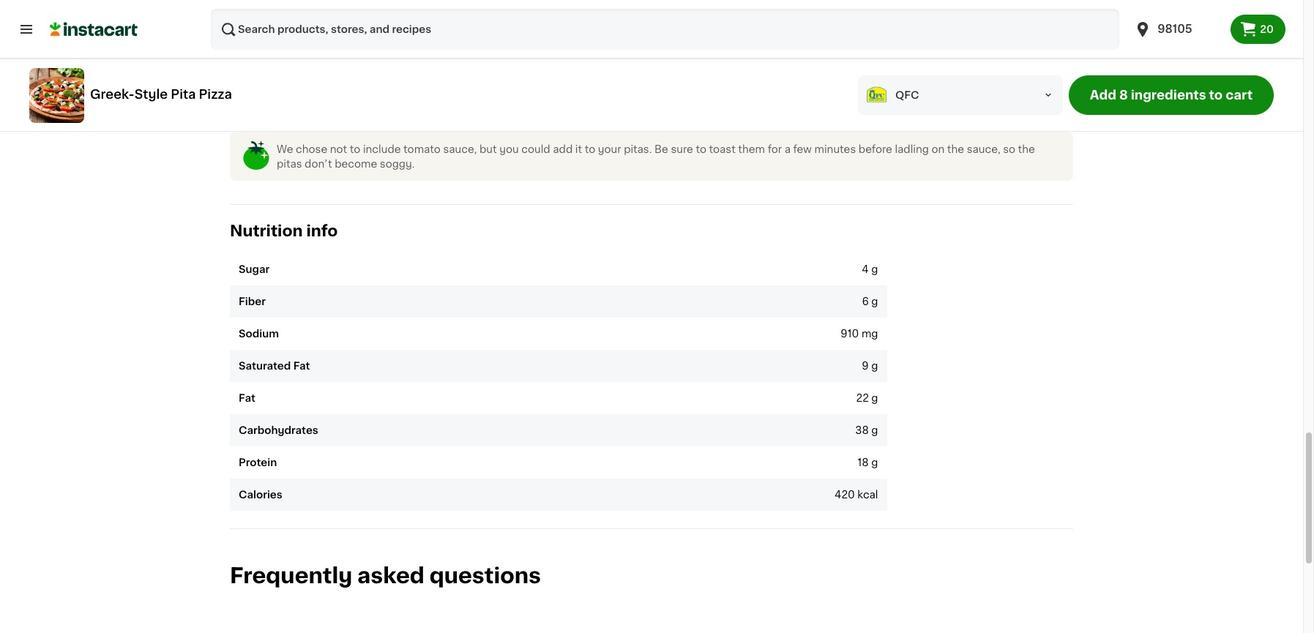 Task type: vqa. For each thing, say whether or not it's contained in the screenshot.
the "across"
yes



Task type: describe. For each thing, give the bounding box(es) containing it.
6 for 6 g
[[862, 296, 869, 307]]

1 vertical spatial for
[[381, 96, 395, 106]]

tomatoes,
[[541, 37, 593, 48]]

98105
[[1158, 23, 1193, 34]]

but
[[480, 144, 497, 154]]

38
[[855, 425, 869, 436]]

420 kcal
[[835, 490, 878, 500]]

and inside bake for 10-12 minutes or until the cheese is melted and the pita edges are golden brown.
[[954, 0, 974, 7]]

to up become
[[350, 144, 361, 154]]

not
[[330, 144, 347, 154]]

become
[[335, 159, 377, 169]]

soggy.
[[380, 159, 415, 169]]

12
[[749, 0, 759, 7]]

them inside we chose not to include tomato sauce, but you could add it to your pitas. be sure to toast them for a few minutes before ladling on the sauce, so the pitas don't become soggy.
[[738, 144, 765, 154]]

minutes inside bake for 10-12 minutes or until the cheese is melted and the pita edges are golden brown.
[[762, 0, 804, 7]]

kcal
[[858, 490, 878, 500]]

sodium
[[239, 329, 279, 339]]

9
[[862, 361, 869, 371]]

ingredients
[[1131, 89, 1206, 101]]

20 button
[[1231, 15, 1286, 44]]

greek-
[[90, 88, 134, 100]]

cheeses.
[[437, 96, 483, 106]]

bake
[[688, 0, 714, 7]]

nutrition info
[[230, 224, 338, 239]]

protein
[[239, 458, 277, 468]]

g for 38 g
[[872, 425, 878, 436]]

tomato
[[404, 144, 441, 154]]

18 g
[[858, 458, 878, 468]]

opt
[[361, 96, 379, 106]]

and inside evenly distribute the mozzarella cheese, feta cheese, tomatoes, olives, and red onion across the pitas.
[[302, 52, 321, 62]]

for inside we chose not to include tomato sauce, but you could add it to your pitas. be sure to toast them for a few minutes before ladling on the sauce, so the pitas don't become soggy.
[[768, 144, 782, 154]]

the right ladling
[[947, 144, 964, 154]]

include
[[363, 144, 401, 154]]

1 for from the left
[[230, 96, 247, 106]]

2 for from the left
[[486, 96, 502, 106]]

mg
[[862, 329, 878, 339]]

qfc button
[[858, 75, 1063, 115]]

baking
[[267, 11, 301, 21]]

red
[[323, 52, 340, 62]]

a left less
[[249, 96, 255, 106]]

or
[[806, 0, 817, 7]]

lined
[[582, 0, 607, 7]]

place
[[436, 0, 465, 7]]

olives,
[[267, 52, 299, 62]]

to inside button
[[1209, 89, 1223, 101]]

is
[[904, 0, 913, 7]]

your
[[598, 144, 621, 154]]

2 98105 button from the left
[[1134, 9, 1222, 50]]

brown.
[[780, 11, 815, 21]]

before
[[859, 144, 892, 154]]

golden
[[742, 11, 778, 21]]

instacart logo image
[[50, 21, 138, 38]]

1 cheese, from the left
[[432, 37, 473, 48]]

evenly distribute the mozzarella cheese, feta cheese, tomatoes, olives, and red onion across the pitas.
[[267, 37, 593, 62]]

be
[[655, 144, 668, 154]]

saturated
[[239, 361, 291, 371]]

qfc
[[896, 90, 919, 100]]

are
[[723, 11, 739, 21]]

olive
[[373, 0, 397, 7]]

and inside brush each pita with olive oil and place them on a parchment-lined baking sheet.
[[415, 0, 434, 7]]

use
[[617, 96, 635, 106]]

onion
[[343, 52, 372, 62]]

1 gluten- from the left
[[514, 96, 551, 106]]

feta
[[475, 37, 496, 48]]

bake for 10-12 minutes or until the cheese is melted and the pita edges are golden brown.
[[688, 0, 1015, 21]]

4 g
[[862, 264, 878, 275]]

sure
[[671, 144, 693, 154]]

minutes inside we chose not to include tomato sauce, but you could add it to your pitas. be sure to toast them for a few minutes before ladling on the sauce, so the pitas don't become soggy.
[[815, 144, 856, 154]]

22
[[856, 393, 869, 403]]

910 mg
[[841, 329, 878, 339]]

sugar
[[239, 264, 270, 275]]

don't
[[305, 159, 332, 169]]

each
[[299, 0, 324, 7]]

2 cheese, from the left
[[498, 37, 539, 48]]

across
[[375, 52, 409, 62]]

ladling
[[895, 144, 929, 154]]

9 g
[[862, 361, 878, 371]]

sheet.
[[304, 11, 336, 21]]

g for 9 g
[[872, 361, 878, 371]]

18
[[858, 458, 869, 468]]

the down mozzarella
[[411, 52, 428, 62]]

0 horizontal spatial fat
[[239, 393, 255, 403]]

to right the it
[[585, 144, 595, 154]]

nutrition
[[230, 224, 303, 239]]

5
[[660, 1, 667, 11]]

add 8 ingredients to cart button
[[1069, 75, 1274, 115]]

6 g
[[862, 296, 878, 307]]

calories
[[239, 490, 283, 500]]

Search field
[[211, 9, 1120, 50]]

them inside brush each pita with olive oil and place them on a parchment-lined baking sheet.
[[467, 0, 494, 7]]

pita inside bake for 10-12 minutes or until the cheese is melted and the pita edges are golden brown.
[[996, 0, 1015, 7]]

cheese
[[864, 0, 902, 7]]

low-
[[398, 96, 420, 106]]

so
[[1003, 144, 1016, 154]]

fiber
[[239, 296, 266, 307]]



Task type: locate. For each thing, give the bounding box(es) containing it.
420
[[835, 490, 855, 500]]

1 horizontal spatial for
[[716, 0, 731, 7]]

and
[[415, 0, 434, 7], [954, 0, 974, 7], [302, 52, 321, 62]]

1 sauce, from the left
[[443, 144, 477, 154]]

sauce,
[[443, 144, 477, 154], [967, 144, 1001, 154]]

1 horizontal spatial minutes
[[815, 144, 856, 154]]

the right until
[[844, 0, 861, 7]]

g for 22 g
[[872, 393, 878, 403]]

None search field
[[211, 9, 1120, 50]]

gluten- right use
[[638, 96, 675, 106]]

0 horizontal spatial for
[[381, 96, 395, 106]]

0 horizontal spatial and
[[302, 52, 321, 62]]

2
[[238, 1, 245, 11]]

0 horizontal spatial pitas.
[[431, 52, 459, 62]]

22 g
[[856, 393, 878, 403]]

2 sauce, from the left
[[967, 144, 1001, 154]]

1 horizontal spatial free
[[675, 96, 695, 106]]

g right 4
[[872, 264, 878, 275]]

distribute
[[303, 37, 353, 48]]

1 vertical spatial on
[[932, 144, 945, 154]]

for right opt
[[381, 96, 395, 106]]

for right cheeses.
[[486, 96, 502, 106]]

for inside bake for 10-12 minutes or until the cheese is melted and the pita edges are golden brown.
[[716, 0, 731, 7]]

for left few
[[768, 144, 782, 154]]

minutes up brown. in the top of the page
[[762, 0, 804, 7]]

6 down 4
[[862, 296, 869, 307]]

cheese, right feta
[[498, 37, 539, 48]]

1 horizontal spatial cheese,
[[498, 37, 539, 48]]

2 pita from the left
[[996, 0, 1015, 7]]

brush each pita with olive oil and place them on a parchment-lined baking sheet.
[[267, 0, 607, 21]]

g for 18 g
[[872, 458, 878, 468]]

edges
[[688, 11, 720, 21]]

pitas. left be
[[624, 144, 652, 154]]

add
[[1090, 89, 1117, 101]]

toast
[[709, 144, 736, 154]]

pita up sheet.
[[327, 0, 346, 7]]

0 horizontal spatial cheese,
[[432, 37, 473, 48]]

it
[[575, 144, 582, 154]]

carbohydrates
[[239, 425, 318, 436]]

you
[[500, 144, 519, 154]]

6 g from the top
[[872, 458, 878, 468]]

evenly
[[267, 37, 301, 48]]

1 horizontal spatial for
[[486, 96, 502, 106]]

1 vertical spatial minutes
[[815, 144, 856, 154]]

0 vertical spatial on
[[497, 0, 510, 7]]

g right '9'
[[872, 361, 878, 371]]

on right ladling
[[932, 144, 945, 154]]

20
[[1260, 24, 1274, 34]]

them right 'toast'
[[738, 144, 765, 154]]

caloric
[[281, 96, 316, 106]]

0 horizontal spatial sauce,
[[443, 144, 477, 154]]

pizza
[[199, 88, 232, 100]]

0 horizontal spatial 6
[[660, 42, 667, 52]]

10-
[[733, 0, 749, 7]]

pitas. for your
[[624, 144, 652, 154]]

0 vertical spatial for
[[716, 0, 731, 7]]

0 horizontal spatial on
[[497, 0, 510, 7]]

on inside brush each pita with olive oil and place them on a parchment-lined baking sheet.
[[497, 0, 510, 7]]

for left less
[[230, 96, 247, 106]]

0 horizontal spatial for
[[230, 96, 247, 106]]

pitas. inside we chose not to include tomato sauce, but you could add it to your pitas. be sure to toast them for a few minutes before ladling on the sauce, so the pitas don't become soggy.
[[624, 144, 652, 154]]

0 horizontal spatial gluten-
[[514, 96, 551, 106]]

oil
[[400, 0, 412, 7]]

for a less caloric version, opt for low-fat cheeses. for a gluten-free version, use gluten-free pita.
[[230, 96, 720, 106]]

a left few
[[785, 144, 791, 154]]

4 g from the top
[[872, 393, 878, 403]]

version, left opt
[[318, 96, 358, 106]]

free left pita.
[[675, 96, 695, 106]]

and left red
[[302, 52, 321, 62]]

gluten- up could at the left top of the page
[[514, 96, 551, 106]]

2 gluten- from the left
[[638, 96, 675, 106]]

8
[[1120, 89, 1128, 101]]

qfc image
[[864, 82, 890, 108]]

1 vertical spatial fat
[[239, 393, 255, 403]]

1 version, from the left
[[318, 96, 358, 106]]

minutes right few
[[815, 144, 856, 154]]

910
[[841, 329, 859, 339]]

less
[[258, 96, 278, 106]]

the up 'onion'
[[355, 37, 372, 48]]

few
[[793, 144, 812, 154]]

and right oil
[[415, 0, 434, 7]]

fat right saturated
[[293, 361, 310, 371]]

cheese, left feta
[[432, 37, 473, 48]]

fat
[[420, 96, 434, 106]]

the
[[844, 0, 861, 7], [976, 0, 993, 7], [355, 37, 372, 48], [411, 52, 428, 62], [947, 144, 964, 154], [1018, 144, 1035, 154]]

1 horizontal spatial fat
[[293, 361, 310, 371]]

pita right the melted
[[996, 0, 1015, 7]]

sauce, left so
[[967, 144, 1001, 154]]

3
[[238, 42, 245, 52]]

brush
[[267, 0, 296, 7]]

parchment-
[[521, 0, 582, 7]]

g for 6 g
[[872, 296, 878, 307]]

1 pita from the left
[[327, 0, 346, 7]]

the right so
[[1018, 144, 1035, 154]]

g right 38
[[872, 425, 878, 436]]

2 vertical spatial for
[[768, 144, 782, 154]]

1 free from the left
[[551, 96, 571, 106]]

until
[[819, 0, 842, 7]]

fat down saturated
[[239, 393, 255, 403]]

1 horizontal spatial pitas.
[[624, 144, 652, 154]]

pita inside brush each pita with olive oil and place them on a parchment-lined baking sheet.
[[327, 0, 346, 7]]

1 horizontal spatial 6
[[862, 296, 869, 307]]

pita
[[171, 88, 196, 100]]

1 horizontal spatial and
[[415, 0, 434, 7]]

g down 4 g
[[872, 296, 878, 307]]

cheese,
[[432, 37, 473, 48], [498, 37, 539, 48]]

sauce, left but
[[443, 144, 477, 154]]

on left parchment-
[[497, 0, 510, 7]]

style
[[134, 88, 168, 100]]

0 vertical spatial minutes
[[762, 0, 804, 7]]

greek-style pita pizza
[[90, 88, 232, 100]]

to right sure
[[696, 144, 707, 154]]

pitas. up cheeses.
[[431, 52, 459, 62]]

g right 18
[[872, 458, 878, 468]]

0 vertical spatial them
[[467, 0, 494, 7]]

2 horizontal spatial and
[[954, 0, 974, 7]]

g for 4 g
[[872, 264, 878, 275]]

a left parchment-
[[513, 0, 519, 7]]

0 horizontal spatial version,
[[318, 96, 358, 106]]

pro tip image image
[[242, 141, 271, 170]]

pitas. for the
[[431, 52, 459, 62]]

1 g from the top
[[872, 264, 878, 275]]

them
[[467, 0, 494, 7], [738, 144, 765, 154]]

38 g
[[855, 425, 878, 436]]

0 vertical spatial fat
[[293, 361, 310, 371]]

2 horizontal spatial for
[[768, 144, 782, 154]]

2 g from the top
[[872, 296, 878, 307]]

chose
[[296, 144, 327, 154]]

1 98105 button from the left
[[1126, 9, 1231, 50]]

6 for 6
[[660, 42, 667, 52]]

pita
[[327, 0, 346, 7], [996, 0, 1015, 7]]

gluten-
[[514, 96, 551, 106], [638, 96, 675, 106]]

1 horizontal spatial them
[[738, 144, 765, 154]]

them right place
[[467, 0, 494, 7]]

a right cheeses.
[[505, 96, 511, 106]]

frequently
[[230, 565, 352, 586]]

free up add at top left
[[551, 96, 571, 106]]

questions
[[430, 565, 541, 586]]

2 free from the left
[[675, 96, 695, 106]]

info
[[306, 224, 338, 239]]

a
[[513, 0, 519, 7], [249, 96, 255, 106], [505, 96, 511, 106], [785, 144, 791, 154]]

melted
[[915, 0, 952, 7]]

5 g from the top
[[872, 425, 878, 436]]

the right the melted
[[976, 0, 993, 7]]

0 horizontal spatial pita
[[327, 0, 346, 7]]

0 horizontal spatial free
[[551, 96, 571, 106]]

saturated fat
[[239, 361, 310, 371]]

a inside we chose not to include tomato sauce, but you could add it to your pitas. be sure to toast them for a few minutes before ladling on the sauce, so the pitas don't become soggy.
[[785, 144, 791, 154]]

1 vertical spatial pitas.
[[624, 144, 652, 154]]

for up are
[[716, 0, 731, 7]]

on
[[497, 0, 510, 7], [932, 144, 945, 154]]

version, left use
[[574, 96, 614, 106]]

0 vertical spatial pitas.
[[431, 52, 459, 62]]

we
[[277, 144, 293, 154]]

could
[[522, 144, 550, 154]]

1 horizontal spatial pita
[[996, 0, 1015, 7]]

cart
[[1226, 89, 1253, 101]]

1 horizontal spatial version,
[[574, 96, 614, 106]]

6 down '5'
[[660, 42, 667, 52]]

0 horizontal spatial them
[[467, 0, 494, 7]]

3 g from the top
[[872, 361, 878, 371]]

1 horizontal spatial gluten-
[[638, 96, 675, 106]]

0 vertical spatial 6
[[660, 42, 667, 52]]

on inside we chose not to include tomato sauce, but you could add it to your pitas. be sure to toast them for a few minutes before ladling on the sauce, so the pitas don't become soggy.
[[932, 144, 945, 154]]

version,
[[318, 96, 358, 106], [574, 96, 614, 106]]

a inside brush each pita with olive oil and place them on a parchment-lined baking sheet.
[[513, 0, 519, 7]]

pita.
[[698, 96, 720, 106]]

for
[[716, 0, 731, 7], [381, 96, 395, 106], [768, 144, 782, 154]]

to left cart
[[1209, 89, 1223, 101]]

we chose not to include tomato sauce, but you could add it to your pitas. be sure to toast them for a few minutes before ladling on the sauce, so the pitas don't become soggy.
[[277, 144, 1035, 169]]

g right 22
[[872, 393, 878, 403]]

1 vertical spatial 6
[[862, 296, 869, 307]]

4
[[862, 264, 869, 275]]

1 horizontal spatial sauce,
[[967, 144, 1001, 154]]

pitas
[[277, 159, 302, 169]]

2 version, from the left
[[574, 96, 614, 106]]

frequently asked questions
[[230, 565, 541, 586]]

fat
[[293, 361, 310, 371], [239, 393, 255, 403]]

asked
[[357, 565, 425, 586]]

1 horizontal spatial on
[[932, 144, 945, 154]]

add 8 ingredients to cart
[[1090, 89, 1253, 101]]

pitas. inside evenly distribute the mozzarella cheese, feta cheese, tomatoes, olives, and red onion across the pitas.
[[431, 52, 459, 62]]

with
[[349, 0, 371, 7]]

0 horizontal spatial minutes
[[762, 0, 804, 7]]

1 vertical spatial them
[[738, 144, 765, 154]]

and right the melted
[[954, 0, 974, 7]]

free
[[551, 96, 571, 106], [675, 96, 695, 106]]



